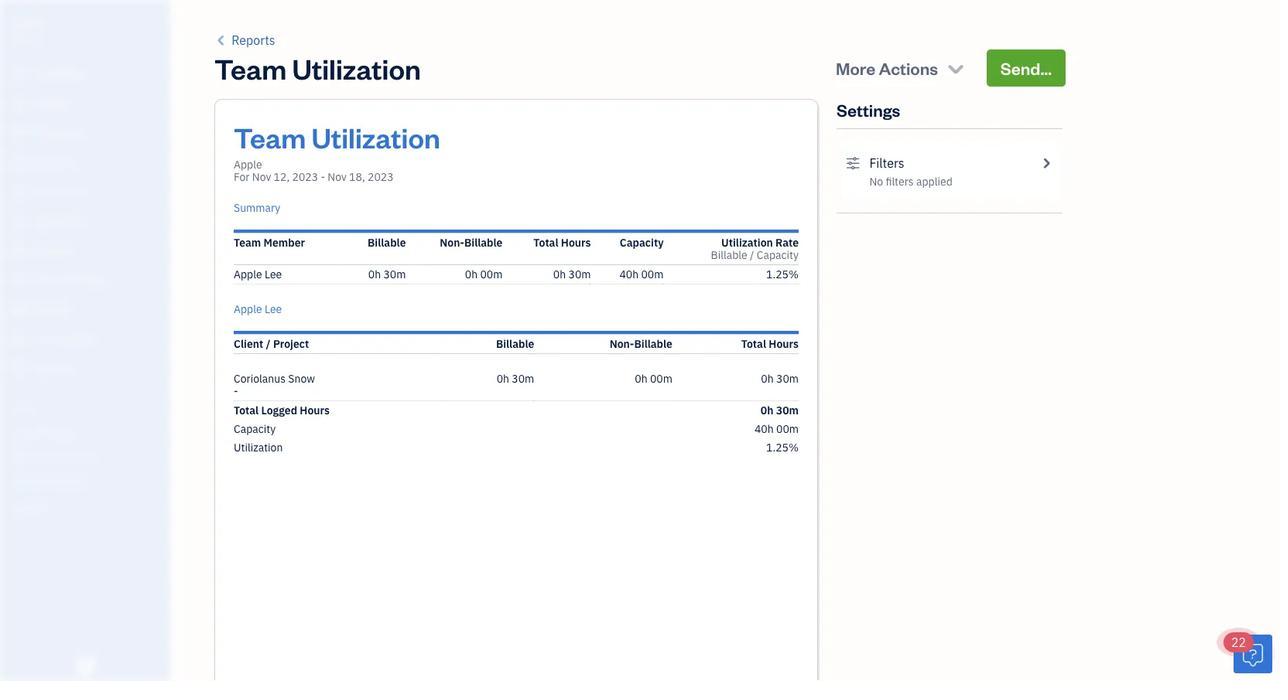 Task type: vqa. For each thing, say whether or not it's contained in the screenshot.
0h 00m for Lee
yes



Task type: describe. For each thing, give the bounding box(es) containing it.
applied
[[916, 175, 953, 189]]

money image
[[10, 303, 29, 318]]

billable inside utilization rate billable / capacity
[[711, 248, 747, 262]]

no
[[869, 175, 883, 189]]

1 horizontal spatial capacity
[[620, 236, 664, 250]]

timer image
[[10, 273, 29, 289]]

logged
[[261, 404, 297, 418]]

0h 30m for coriolanus snow
[[761, 372, 799, 386]]

filters
[[886, 175, 914, 189]]

more actions button
[[822, 50, 980, 87]]

report image
[[10, 361, 29, 377]]

chevronright image
[[1039, 154, 1053, 173]]

1 vertical spatial %
[[789, 441, 799, 455]]

reports button
[[214, 31, 275, 50]]

30m for total logged hours
[[776, 404, 799, 418]]

client image
[[10, 97, 29, 112]]

team for team utilization
[[214, 50, 287, 86]]

1 lee from the top
[[265, 267, 282, 282]]

2 nov from the left
[[328, 170, 347, 184]]

0 vertical spatial 40h
[[619, 267, 639, 282]]

actions
[[879, 57, 938, 79]]

team member
[[234, 236, 305, 250]]

client
[[234, 337, 263, 351]]

more
[[836, 57, 875, 79]]

main element
[[0, 0, 209, 682]]

items and services image
[[12, 450, 166, 463]]

utilization rate billable / capacity
[[711, 236, 799, 262]]

- inside coriolanus snow -
[[234, 384, 238, 399]]

filters
[[869, 155, 904, 171]]

0h 00m for snow
[[635, 372, 672, 386]]

22
[[1231, 635, 1246, 651]]

rate
[[776, 236, 799, 250]]

22 button
[[1224, 633, 1272, 674]]

total logged hours
[[234, 404, 330, 418]]

0 horizontal spatial capacity
[[234, 422, 276, 436]]

2 vertical spatial hours
[[300, 404, 330, 418]]

1 vertical spatial 40h 00m
[[755, 422, 799, 436]]

1 vertical spatial 1.25 %
[[766, 441, 799, 455]]

apple inside team utilization apple for nov 12, 2023 - nov 18, 2023
[[234, 157, 262, 172]]

chevronleft image
[[214, 31, 229, 50]]

0 vertical spatial 1.25
[[766, 267, 789, 282]]

for
[[234, 170, 250, 184]]

apple inside main 'element'
[[12, 14, 46, 30]]

member
[[264, 236, 305, 250]]

team for team utilization apple for nov 12, 2023 - nov 18, 2023
[[234, 118, 306, 155]]

reports
[[232, 32, 275, 48]]

1 vertical spatial 1.25
[[766, 441, 789, 455]]

apps image
[[12, 401, 166, 413]]

0 vertical spatial 1.25 %
[[766, 267, 799, 282]]

1 nov from the left
[[252, 170, 271, 184]]

apple owner
[[12, 14, 46, 43]]



Task type: locate. For each thing, give the bounding box(es) containing it.
1.25 %
[[766, 267, 799, 282], [766, 441, 799, 455]]

1 horizontal spatial total
[[534, 236, 558, 250]]

1 vertical spatial total hours
[[741, 337, 799, 351]]

apple lee
[[234, 267, 282, 282], [234, 302, 282, 317]]

/
[[750, 248, 754, 262], [266, 337, 271, 351]]

bank connections image
[[12, 475, 166, 488]]

0 horizontal spatial total hours
[[534, 236, 591, 250]]

nov left 18,
[[328, 170, 347, 184]]

2 vertical spatial total
[[234, 404, 259, 418]]

1 vertical spatial 40h
[[755, 422, 774, 436]]

1 horizontal spatial nov
[[328, 170, 347, 184]]

snow
[[288, 372, 315, 386]]

non-billable for client / project
[[610, 337, 672, 351]]

1 vertical spatial /
[[266, 337, 271, 351]]

1 horizontal spatial 2023
[[368, 170, 394, 184]]

1 horizontal spatial 40h 00m
[[755, 422, 799, 436]]

0 vertical spatial /
[[750, 248, 754, 262]]

0 vertical spatial 0h 00m
[[465, 267, 503, 282]]

1 vertical spatial 0h 00m
[[635, 372, 672, 386]]

utilization inside utilization rate billable / capacity
[[721, 236, 773, 250]]

0h 30m for total logged hours
[[761, 404, 799, 418]]

0 vertical spatial apple lee
[[234, 267, 282, 282]]

total hours for team member
[[534, 236, 591, 250]]

2023
[[292, 170, 318, 184], [368, 170, 394, 184]]

0 horizontal spatial /
[[266, 337, 271, 351]]

1 horizontal spatial /
[[750, 248, 754, 262]]

0h 00m
[[465, 267, 503, 282], [635, 372, 672, 386]]

0 horizontal spatial total
[[234, 404, 259, 418]]

more actions
[[836, 57, 938, 79]]

lee up client / project
[[265, 302, 282, 317]]

0 vertical spatial team
[[214, 50, 287, 86]]

-
[[321, 170, 325, 184], [234, 384, 238, 399]]

0 vertical spatial total
[[534, 236, 558, 250]]

12,
[[274, 170, 290, 184]]

0 horizontal spatial 40h
[[619, 267, 639, 282]]

team down reports
[[214, 50, 287, 86]]

- left 18,
[[321, 170, 325, 184]]

30m for apple
[[568, 267, 591, 282]]

apple up client
[[234, 302, 262, 317]]

2 lee from the top
[[265, 302, 282, 317]]

0 vertical spatial -
[[321, 170, 325, 184]]

team for team member
[[234, 236, 261, 250]]

non-billable
[[440, 236, 503, 250], [610, 337, 672, 351]]

client / project
[[234, 337, 309, 351]]

capacity
[[620, 236, 664, 250], [757, 248, 799, 262], [234, 422, 276, 436]]

0h 30m
[[368, 267, 406, 282], [553, 267, 591, 282], [497, 372, 534, 386], [761, 372, 799, 386], [761, 404, 799, 418]]

2 2023 from the left
[[368, 170, 394, 184]]

non- for team member
[[440, 236, 464, 250]]

invoice image
[[10, 156, 29, 171]]

project image
[[10, 244, 29, 259]]

0 horizontal spatial 40h 00m
[[619, 267, 664, 282]]

30m for coriolanus snow
[[776, 372, 799, 386]]

apple lee up client
[[234, 302, 282, 317]]

1 vertical spatial team
[[234, 118, 306, 155]]

total
[[534, 236, 558, 250], [741, 337, 766, 351], [234, 404, 259, 418]]

lee
[[265, 267, 282, 282], [265, 302, 282, 317]]

2 horizontal spatial total
[[741, 337, 766, 351]]

total for client / project
[[741, 337, 766, 351]]

0 horizontal spatial nov
[[252, 170, 271, 184]]

capacity inside utilization rate billable / capacity
[[757, 248, 799, 262]]

0h 00m for lee
[[465, 267, 503, 282]]

dashboard image
[[10, 67, 29, 83]]

2 vertical spatial team
[[234, 236, 261, 250]]

resource center badge image
[[1234, 635, 1272, 674]]

apple down team member
[[234, 267, 262, 282]]

0h
[[368, 267, 381, 282], [465, 267, 478, 282], [553, 267, 566, 282], [497, 372, 509, 386], [635, 372, 647, 386], [761, 372, 774, 386], [761, 404, 774, 418]]

settings image
[[846, 154, 860, 173]]

0 vertical spatial non-billable
[[440, 236, 503, 250]]

1 horizontal spatial 0h 00m
[[635, 372, 672, 386]]

summary
[[234, 201, 280, 215]]

40h
[[619, 267, 639, 282], [755, 422, 774, 436]]

total hours
[[534, 236, 591, 250], [741, 337, 799, 351]]

/ inside utilization rate billable / capacity
[[750, 248, 754, 262]]

1 horizontal spatial non-
[[610, 337, 634, 351]]

apple lee down team member
[[234, 267, 282, 282]]

project
[[273, 337, 309, 351]]

lee down team member
[[265, 267, 282, 282]]

nov right for
[[252, 170, 271, 184]]

hours for client / project
[[769, 337, 799, 351]]

1 vertical spatial apple lee
[[234, 302, 282, 317]]

1 horizontal spatial 40h
[[755, 422, 774, 436]]

owner
[[12, 31, 41, 43]]

30m
[[383, 267, 406, 282], [568, 267, 591, 282], [512, 372, 534, 386], [776, 372, 799, 386], [776, 404, 799, 418]]

1 2023 from the left
[[292, 170, 318, 184]]

team down summary
[[234, 236, 261, 250]]

1 horizontal spatial hours
[[561, 236, 591, 250]]

0 vertical spatial hours
[[561, 236, 591, 250]]

0 horizontal spatial non-billable
[[440, 236, 503, 250]]

2023 right 12,
[[292, 170, 318, 184]]

nov
[[252, 170, 271, 184], [328, 170, 347, 184]]

2023 right 18,
[[368, 170, 394, 184]]

0 horizontal spatial hours
[[300, 404, 330, 418]]

estimate image
[[10, 126, 29, 142]]

chart image
[[10, 332, 29, 347]]

1 vertical spatial non-
[[610, 337, 634, 351]]

no filters applied
[[869, 175, 953, 189]]

team members image
[[12, 426, 166, 438]]

apple
[[12, 14, 46, 30], [234, 157, 262, 172], [234, 267, 262, 282], [234, 302, 262, 317]]

total hours for client / project
[[741, 337, 799, 351]]

utilization inside team utilization apple for nov 12, 2023 - nov 18, 2023
[[312, 118, 440, 155]]

2 horizontal spatial hours
[[769, 337, 799, 351]]

18,
[[349, 170, 365, 184]]

0 vertical spatial lee
[[265, 267, 282, 282]]

/ left rate in the top right of the page
[[750, 248, 754, 262]]

send…
[[1001, 57, 1052, 79]]

0 vertical spatial total hours
[[534, 236, 591, 250]]

hours
[[561, 236, 591, 250], [769, 337, 799, 351], [300, 404, 330, 418]]

0 horizontal spatial 0h 00m
[[465, 267, 503, 282]]

%
[[789, 267, 799, 282], [789, 441, 799, 455]]

2 horizontal spatial capacity
[[757, 248, 799, 262]]

team inside team utilization apple for nov 12, 2023 - nov 18, 2023
[[234, 118, 306, 155]]

1.25
[[766, 267, 789, 282], [766, 441, 789, 455]]

0 horizontal spatial 2023
[[292, 170, 318, 184]]

0 horizontal spatial -
[[234, 384, 238, 399]]

1 vertical spatial total
[[741, 337, 766, 351]]

1 horizontal spatial total hours
[[741, 337, 799, 351]]

00m
[[480, 267, 503, 282], [641, 267, 664, 282], [650, 372, 672, 386], [776, 422, 799, 436]]

1 vertical spatial lee
[[265, 302, 282, 317]]

apple left 12,
[[234, 157, 262, 172]]

2 apple lee from the top
[[234, 302, 282, 317]]

billable
[[368, 236, 406, 250], [464, 236, 503, 250], [711, 248, 747, 262], [496, 337, 534, 351], [634, 337, 672, 351]]

team
[[214, 50, 287, 86], [234, 118, 306, 155], [234, 236, 261, 250]]

team up 12,
[[234, 118, 306, 155]]

freshbooks image
[[73, 657, 98, 676]]

1 horizontal spatial -
[[321, 170, 325, 184]]

0 vertical spatial 40h 00m
[[619, 267, 664, 282]]

- down client
[[234, 384, 238, 399]]

- inside team utilization apple for nov 12, 2023 - nov 18, 2023
[[321, 170, 325, 184]]

non- for client / project
[[610, 337, 634, 351]]

chevrondown image
[[945, 57, 967, 79]]

settings
[[837, 99, 900, 121]]

1 vertical spatial hours
[[769, 337, 799, 351]]

total for team member
[[534, 236, 558, 250]]

1 vertical spatial -
[[234, 384, 238, 399]]

team utilization apple for nov 12, 2023 - nov 18, 2023
[[234, 118, 440, 184]]

1 apple lee from the top
[[234, 267, 282, 282]]

apple up "owner"
[[12, 14, 46, 30]]

team utilization
[[214, 50, 421, 86]]

non-
[[440, 236, 464, 250], [610, 337, 634, 351]]

hours for team member
[[561, 236, 591, 250]]

non-billable for team member
[[440, 236, 503, 250]]

coriolanus snow -
[[234, 372, 315, 399]]

expense image
[[10, 214, 29, 230]]

1 horizontal spatial non-billable
[[610, 337, 672, 351]]

0h 30m for apple
[[553, 267, 591, 282]]

0 vertical spatial non-
[[440, 236, 464, 250]]

1 vertical spatial non-billable
[[610, 337, 672, 351]]

send… button
[[987, 50, 1066, 87]]

/ right client
[[266, 337, 271, 351]]

0 vertical spatial %
[[789, 267, 799, 282]]

40h 00m
[[619, 267, 664, 282], [755, 422, 799, 436]]

0 horizontal spatial non-
[[440, 236, 464, 250]]

payment image
[[10, 185, 29, 200]]

settings image
[[12, 500, 166, 512]]

utilization
[[292, 50, 421, 86], [312, 118, 440, 155], [721, 236, 773, 250], [234, 441, 283, 455]]

coriolanus
[[234, 372, 286, 386]]



